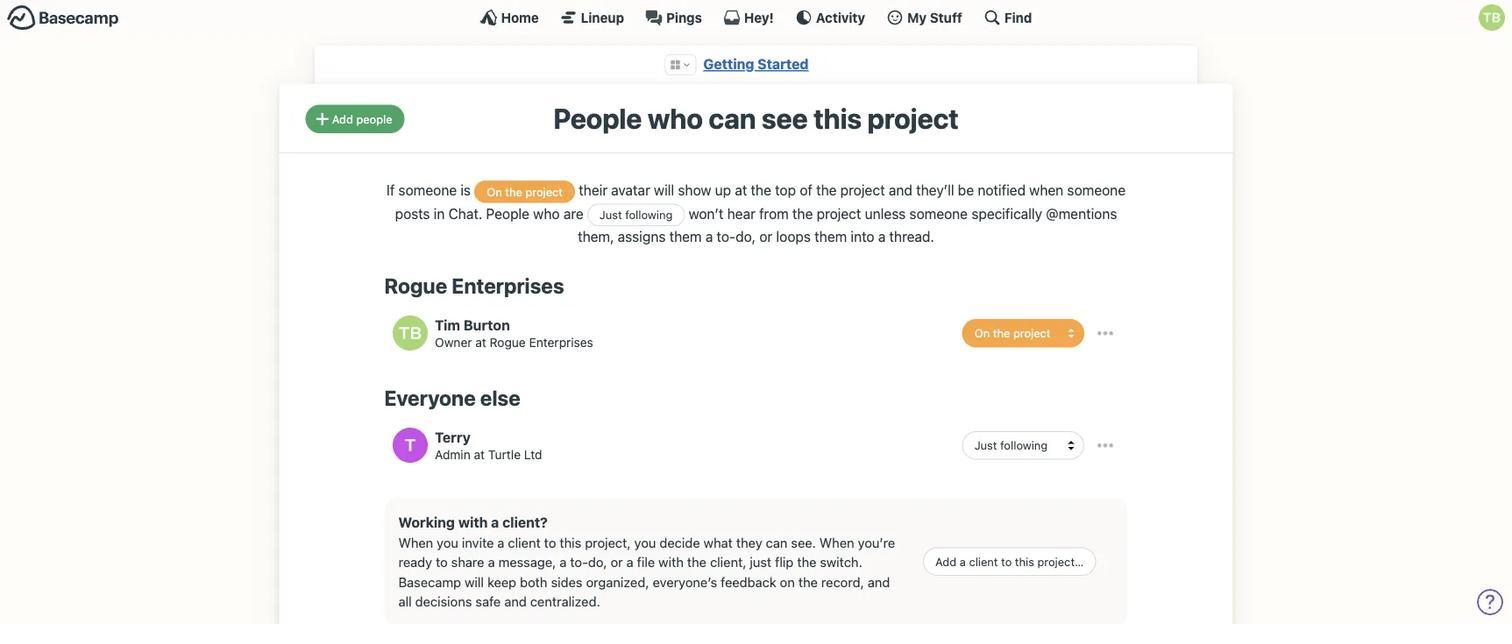 Task type: locate. For each thing, give the bounding box(es) containing it.
the
[[751, 182, 772, 198], [816, 182, 837, 198], [505, 185, 522, 198], [793, 205, 813, 222], [687, 555, 707, 570], [797, 555, 817, 570], [799, 575, 818, 590]]

1 vertical spatial people
[[486, 205, 530, 222]]

the down see.
[[797, 555, 817, 570]]

to- inside won't hear from the project unless someone specifically @mentions them, assigns them a to-do, or loops them into a thread.
[[717, 228, 736, 245]]

you up file
[[635, 535, 656, 550]]

with
[[458, 514, 488, 531], [659, 555, 684, 570]]

2 vertical spatial at
[[474, 447, 485, 462]]

1 horizontal spatial can
[[766, 535, 788, 550]]

2 vertical spatial and
[[504, 594, 527, 610]]

my stuff
[[908, 10, 963, 25]]

owner
[[435, 335, 472, 349]]

when up ready
[[399, 535, 433, 550]]

can up flip
[[766, 535, 788, 550]]

0 horizontal spatial them
[[670, 228, 702, 245]]

0 vertical spatial and
[[889, 182, 913, 198]]

the down of
[[793, 205, 813, 222]]

1 horizontal spatial you
[[635, 535, 656, 550]]

them
[[670, 228, 702, 245], [815, 228, 847, 245]]

tim
[[435, 317, 460, 333]]

find
[[1005, 10, 1032, 25]]

1 vertical spatial and
[[868, 575, 890, 590]]

tim burton image
[[1479, 4, 1506, 31], [393, 316, 428, 351]]

project
[[868, 101, 959, 135], [841, 182, 885, 198], [526, 185, 563, 198], [817, 205, 862, 222]]

0 vertical spatial do,
[[736, 228, 756, 245]]

at down burton
[[475, 335, 486, 349]]

this right see
[[814, 101, 862, 135]]

getting
[[704, 56, 754, 72]]

when
[[1030, 182, 1064, 198]]

1 horizontal spatial with
[[659, 555, 684, 570]]

terry
[[435, 429, 471, 446]]

0 horizontal spatial rogue
[[384, 273, 447, 298]]

can
[[709, 101, 756, 135], [766, 535, 788, 550]]

0 vertical spatial rogue
[[384, 273, 447, 298]]

1 vertical spatial who
[[533, 205, 560, 222]]

client up 'message,'
[[508, 535, 541, 550]]

this left project…
[[1015, 555, 1035, 568]]

1 vertical spatial tim burton image
[[393, 316, 428, 351]]

else
[[480, 386, 521, 410]]

do, down "project,"
[[588, 555, 607, 570]]

if
[[387, 182, 395, 198]]

my
[[908, 10, 927, 25]]

0 vertical spatial add
[[332, 112, 353, 125]]

add people
[[332, 112, 393, 125]]

both
[[520, 575, 548, 590]]

1 horizontal spatial them
[[815, 228, 847, 245]]

people
[[554, 101, 642, 135], [486, 205, 530, 222]]

1 horizontal spatial or
[[760, 228, 773, 245]]

main element
[[0, 0, 1513, 34]]

0 horizontal spatial or
[[611, 555, 623, 570]]

0 vertical spatial at
[[735, 182, 747, 198]]

will inside 'working with a client? when you invite a client to this project, you decide what they can see. when you're ready to share a message, a to-do, or a file with the client, just flip the switch. basecamp will keep both sides organized, everyone's feedback on the record, and all decisions safe and centralized.'
[[465, 575, 484, 590]]

do, down hear
[[736, 228, 756, 245]]

activity link
[[795, 9, 866, 26]]

pings
[[666, 10, 702, 25]]

to- up sides
[[570, 555, 588, 570]]

0 vertical spatial this
[[814, 101, 862, 135]]

1 horizontal spatial will
[[654, 182, 674, 198]]

when up switch.
[[820, 535, 855, 550]]

1 horizontal spatial to-
[[717, 228, 736, 245]]

safe
[[476, 594, 501, 610]]

someone down they'll
[[910, 205, 968, 222]]

my stuff button
[[887, 9, 963, 26]]

terry admin at           turtle ltd
[[435, 429, 542, 462]]

who up show on the left top of the page
[[648, 101, 703, 135]]

and
[[889, 182, 913, 198], [868, 575, 890, 590], [504, 594, 527, 610]]

0 vertical spatial can
[[709, 101, 756, 135]]

0 horizontal spatial you
[[437, 535, 459, 550]]

at inside their avatar will show up at the top of the project and they'll be notified when someone posts in chat.         people who are
[[735, 182, 747, 198]]

1 vertical spatial do,
[[588, 555, 607, 570]]

0 vertical spatial or
[[760, 228, 773, 245]]

turtle
[[488, 447, 521, 462]]

their avatar will show up at the top of the project and they'll be notified when someone posts in chat.         people who are
[[395, 182, 1126, 222]]

1 vertical spatial this
[[560, 535, 582, 550]]

people inside their avatar will show up at the top of the project and they'll be notified when someone posts in chat.         people who are
[[486, 205, 530, 222]]

and inside their avatar will show up at the top of the project and they'll be notified when someone posts in chat.         people who are
[[889, 182, 913, 198]]

or up organized, on the left
[[611, 555, 623, 570]]

switch.
[[820, 555, 863, 570]]

1 vertical spatial enterprises
[[529, 335, 593, 349]]

on
[[780, 575, 795, 590]]

0 horizontal spatial people
[[486, 205, 530, 222]]

2 them from the left
[[815, 228, 847, 245]]

0 horizontal spatial add
[[332, 112, 353, 125]]

can left see
[[709, 101, 756, 135]]

to up 'message,'
[[544, 535, 556, 550]]

0 horizontal spatial this
[[560, 535, 582, 550]]

add people link
[[306, 105, 405, 133]]

or
[[760, 228, 773, 245], [611, 555, 623, 570]]

rogue down burton
[[490, 335, 526, 349]]

0 horizontal spatial someone
[[399, 182, 457, 198]]

you up share
[[437, 535, 459, 550]]

who left are on the left of the page
[[533, 205, 560, 222]]

1 horizontal spatial tim burton image
[[1479, 4, 1506, 31]]

find button
[[984, 9, 1032, 26]]

someone up @mentions
[[1068, 182, 1126, 198]]

0 vertical spatial with
[[458, 514, 488, 531]]

to- down hear
[[717, 228, 736, 245]]

1 vertical spatial client
[[969, 555, 998, 568]]

are
[[564, 205, 584, 222]]

won't
[[689, 205, 724, 222]]

and right record,
[[868, 575, 890, 590]]

to up basecamp
[[436, 555, 448, 570]]

0 horizontal spatial to-
[[570, 555, 588, 570]]

share
[[451, 555, 485, 570]]

project up unless
[[841, 182, 885, 198]]

at
[[735, 182, 747, 198], [475, 335, 486, 349], [474, 447, 485, 462]]

or down from
[[760, 228, 773, 245]]

see.
[[791, 535, 816, 550]]

1 vertical spatial will
[[465, 575, 484, 590]]

project inside won't hear from the project unless someone specifically @mentions them, assigns them a to-do, or loops them into a thread.
[[817, 205, 862, 222]]

switch accounts image
[[7, 4, 119, 32]]

will up following
[[654, 182, 674, 198]]

and up unless
[[889, 182, 913, 198]]

terry image
[[393, 428, 428, 463]]

people who can see this project
[[554, 101, 959, 135]]

project up 'into'
[[817, 205, 862, 222]]

1 horizontal spatial do,
[[736, 228, 756, 245]]

a inside add a client to this project… link
[[960, 555, 966, 568]]

feedback
[[721, 575, 777, 590]]

you're
[[858, 535, 895, 550]]

a
[[706, 228, 713, 245], [878, 228, 886, 245], [491, 514, 499, 531], [498, 535, 505, 550], [488, 555, 495, 570], [560, 555, 567, 570], [627, 555, 634, 570], [960, 555, 966, 568]]

to
[[544, 535, 556, 550], [436, 555, 448, 570], [1001, 555, 1012, 568]]

at left turtle
[[474, 447, 485, 462]]

everyone
[[384, 386, 476, 410]]

1 horizontal spatial rogue
[[490, 335, 526, 349]]

the inside won't hear from the project unless someone specifically @mentions them, assigns them a to-do, or loops them into a thread.
[[793, 205, 813, 222]]

you
[[437, 535, 459, 550], [635, 535, 656, 550]]

0 horizontal spatial do,
[[588, 555, 607, 570]]

0 horizontal spatial who
[[533, 205, 560, 222]]

someone
[[399, 182, 457, 198], [1068, 182, 1126, 198], [910, 205, 968, 222]]

enterprises
[[452, 273, 564, 298], [529, 335, 593, 349]]

the up everyone's
[[687, 555, 707, 570]]

0 vertical spatial who
[[648, 101, 703, 135]]

rogue up the tim
[[384, 273, 447, 298]]

1 horizontal spatial this
[[814, 101, 862, 135]]

will down share
[[465, 575, 484, 590]]

to-
[[717, 228, 736, 245], [570, 555, 588, 570]]

add for add people
[[332, 112, 353, 125]]

0 horizontal spatial will
[[465, 575, 484, 590]]

2 vertical spatial this
[[1015, 555, 1035, 568]]

with down decide
[[659, 555, 684, 570]]

1 vertical spatial add
[[936, 555, 957, 568]]

just
[[750, 555, 772, 570]]

them left 'into'
[[815, 228, 847, 245]]

1 horizontal spatial someone
[[910, 205, 968, 222]]

they
[[736, 535, 763, 550]]

is
[[461, 182, 471, 198]]

client left project…
[[969, 555, 998, 568]]

rogue enterprises
[[384, 273, 564, 298]]

to left project…
[[1001, 555, 1012, 568]]

ltd
[[524, 447, 542, 462]]

at right the up
[[735, 182, 747, 198]]

burton
[[464, 317, 510, 333]]

people down on on the top of page
[[486, 205, 530, 222]]

with up invite
[[458, 514, 488, 531]]

0 horizontal spatial client
[[508, 535, 541, 550]]

someone up the in
[[399, 182, 457, 198]]

1 horizontal spatial add
[[936, 555, 957, 568]]

1 vertical spatial rogue
[[490, 335, 526, 349]]

add
[[332, 112, 353, 125], [936, 555, 957, 568]]

this inside 'working with a client? when you invite a client to this project, you decide what they can see. when you're ready to share a message, a to-do, or a file with the client, just flip the switch. basecamp will keep both sides organized, everyone's feedback on the record, and all decisions safe and centralized.'
[[560, 535, 582, 550]]

lineup link
[[560, 9, 624, 26]]

1 horizontal spatial who
[[648, 101, 703, 135]]

rogue
[[384, 273, 447, 298], [490, 335, 526, 349]]

or inside 'working with a client? when you invite a client to this project, you decide what they can see. when you're ready to share a message, a to-do, or a file with the client, just flip the switch. basecamp will keep both sides organized, everyone's feedback on the record, and all decisions safe and centralized.'
[[611, 555, 623, 570]]

and down keep
[[504, 594, 527, 610]]

flip
[[775, 555, 794, 570]]

to- inside 'working with a client? when you invite a client to this project, you decide what they can see. when you're ready to share a message, a to-do, or a file with the client, just flip the switch. basecamp will keep both sides organized, everyone's feedback on the record, and all decisions safe and centralized.'
[[570, 555, 588, 570]]

1 vertical spatial with
[[659, 555, 684, 570]]

2 when from the left
[[820, 535, 855, 550]]

0 vertical spatial to-
[[717, 228, 736, 245]]

1 horizontal spatial client
[[969, 555, 998, 568]]

1 vertical spatial or
[[611, 555, 623, 570]]

2 horizontal spatial someone
[[1068, 182, 1126, 198]]

1 vertical spatial at
[[475, 335, 486, 349]]

0 vertical spatial will
[[654, 182, 674, 198]]

record,
[[822, 575, 864, 590]]

this left "project,"
[[560, 535, 582, 550]]

getting started
[[704, 56, 809, 72]]

0 vertical spatial client
[[508, 535, 541, 550]]

people up their
[[554, 101, 642, 135]]

this
[[814, 101, 862, 135], [560, 535, 582, 550], [1015, 555, 1035, 568]]

see
[[762, 101, 808, 135]]

1 when from the left
[[399, 535, 433, 550]]

just following
[[600, 208, 673, 221]]

notified
[[978, 182, 1026, 198]]

2 horizontal spatial this
[[1015, 555, 1035, 568]]

from
[[759, 205, 789, 222]]

if someone is
[[387, 182, 475, 198]]

posts
[[395, 205, 430, 222]]

who
[[648, 101, 703, 135], [533, 205, 560, 222]]

1 horizontal spatial people
[[554, 101, 642, 135]]

can inside 'working with a client? when you invite a client to this project, you decide what they can see. when you're ready to share a message, a to-do, or a file with the client, just flip the switch. basecamp will keep both sides organized, everyone's feedback on the record, and all decisions safe and centralized.'
[[766, 535, 788, 550]]

client
[[508, 535, 541, 550], [969, 555, 998, 568]]

1 vertical spatial to-
[[570, 555, 588, 570]]

enterprises inside tim burton owner at           rogue enterprises
[[529, 335, 593, 349]]

1 horizontal spatial when
[[820, 535, 855, 550]]

them down the won't on the left top of page
[[670, 228, 702, 245]]

0 horizontal spatial when
[[399, 535, 433, 550]]

2 you from the left
[[635, 535, 656, 550]]

their
[[579, 182, 608, 198]]

1 vertical spatial can
[[766, 535, 788, 550]]



Task type: vqa. For each thing, say whether or not it's contained in the screenshot.
James Peterson completed this to-do's today
no



Task type: describe. For each thing, give the bounding box(es) containing it.
0 horizontal spatial to
[[436, 555, 448, 570]]

invite
[[462, 535, 494, 550]]

people
[[356, 112, 393, 125]]

or inside won't hear from the project unless someone specifically @mentions them, assigns them a to-do, or loops them into a thread.
[[760, 228, 773, 245]]

0 vertical spatial people
[[554, 101, 642, 135]]

following
[[625, 208, 673, 221]]

the right "on"
[[799, 575, 818, 590]]

hey!
[[744, 10, 774, 25]]

loops
[[776, 228, 811, 245]]

up
[[715, 182, 731, 198]]

do, inside won't hear from the project unless someone specifically @mentions them, assigns them a to-do, or loops them into a thread.
[[736, 228, 756, 245]]

project inside their avatar will show up at the top of the project and they'll be notified when someone posts in chat.         people who are
[[841, 182, 885, 198]]

sides
[[551, 575, 583, 590]]

the right of
[[816, 182, 837, 198]]

what
[[704, 535, 733, 550]]

add a client to this project… link
[[923, 548, 1097, 576]]

1 you from the left
[[437, 535, 459, 550]]

they'll
[[916, 182, 955, 198]]

ready
[[399, 555, 432, 570]]

them,
[[578, 228, 614, 245]]

client,
[[710, 555, 747, 570]]

at inside tim burton owner at           rogue enterprises
[[475, 335, 486, 349]]

all
[[399, 594, 412, 610]]

stuff
[[930, 10, 963, 25]]

who inside their avatar will show up at the top of the project and they'll be notified when someone posts in chat.         people who are
[[533, 205, 560, 222]]

everyone's
[[653, 575, 717, 590]]

will inside their avatar will show up at the top of the project and they'll be notified when someone posts in chat.         people who are
[[654, 182, 674, 198]]

admin
[[435, 447, 471, 462]]

decide
[[660, 535, 700, 550]]

1 horizontal spatial to
[[544, 535, 556, 550]]

on the project
[[487, 185, 563, 198]]

rogue inside tim burton owner at           rogue enterprises
[[490, 335, 526, 349]]

the left top
[[751, 182, 772, 198]]

project up they'll
[[868, 101, 959, 135]]

project,
[[585, 535, 631, 550]]

do, inside 'working with a client? when you invite a client to this project, you decide what they can see. when you're ready to share a message, a to-do, or a file with the client, just flip the switch. basecamp will keep both sides organized, everyone's feedback on the record, and all decisions safe and centralized.'
[[588, 555, 607, 570]]

just
[[600, 208, 622, 221]]

getting started link
[[704, 56, 809, 72]]

on
[[487, 185, 502, 198]]

at inside terry admin at           turtle ltd
[[474, 447, 485, 462]]

0 horizontal spatial can
[[709, 101, 756, 135]]

into
[[851, 228, 875, 245]]

message,
[[499, 555, 556, 570]]

0 vertical spatial tim burton image
[[1479, 4, 1506, 31]]

file
[[637, 555, 655, 570]]

1 them from the left
[[670, 228, 702, 245]]

someone inside their avatar will show up at the top of the project and they'll be notified when someone posts in chat.         people who are
[[1068, 182, 1126, 198]]

this for add a client to this project…
[[1015, 555, 1035, 568]]

pings button
[[645, 9, 702, 26]]

show
[[678, 182, 712, 198]]

home link
[[480, 9, 539, 26]]

project left their
[[526, 185, 563, 198]]

tim burton owner at           rogue enterprises
[[435, 317, 593, 349]]

keep
[[488, 575, 517, 590]]

working with a client? when you invite a client to this project, you decide what they can see. when you're ready to share a message, a to-do, or a file with the client, just flip the switch. basecamp will keep both sides organized, everyone's feedback on the record, and all decisions safe and centralized.
[[399, 514, 895, 610]]

be
[[958, 182, 974, 198]]

thread.
[[890, 228, 935, 245]]

add a client to this project…
[[936, 555, 1084, 568]]

decisions
[[415, 594, 472, 610]]

assigns
[[618, 228, 666, 245]]

0 vertical spatial enterprises
[[452, 273, 564, 298]]

0 horizontal spatial tim burton image
[[393, 316, 428, 351]]

the right on on the top of page
[[505, 185, 522, 198]]

0 horizontal spatial with
[[458, 514, 488, 531]]

someone inside won't hear from the project unless someone specifically @mentions them, assigns them a to-do, or loops them into a thread.
[[910, 205, 968, 222]]

client inside 'working with a client? when you invite a client to this project, you decide what they can see. when you're ready to share a message, a to-do, or a file with the client, just flip the switch. basecamp will keep both sides organized, everyone's feedback on the record, and all decisions safe and centralized.'
[[508, 535, 541, 550]]

won't hear from the project unless someone specifically @mentions them, assigns them a to-do, or loops them into a thread.
[[578, 205, 1117, 245]]

avatar
[[611, 182, 650, 198]]

unless
[[865, 205, 906, 222]]

specifically
[[972, 205, 1043, 222]]

organized,
[[586, 575, 649, 590]]

2 horizontal spatial to
[[1001, 555, 1012, 568]]

chat.
[[449, 205, 483, 222]]

of
[[800, 182, 813, 198]]

started
[[758, 56, 809, 72]]

top
[[775, 182, 796, 198]]

in
[[434, 205, 445, 222]]

lineup
[[581, 10, 624, 25]]

hey! button
[[723, 9, 774, 26]]

this for people who can see this project
[[814, 101, 862, 135]]

hear
[[727, 205, 756, 222]]

@mentions
[[1046, 205, 1117, 222]]

everyone else
[[384, 386, 521, 410]]

home
[[501, 10, 539, 25]]

basecamp
[[399, 575, 461, 590]]

project…
[[1038, 555, 1084, 568]]

working
[[399, 514, 455, 531]]

add for add a client to this project…
[[936, 555, 957, 568]]

centralized.
[[530, 594, 600, 610]]

activity
[[816, 10, 866, 25]]



